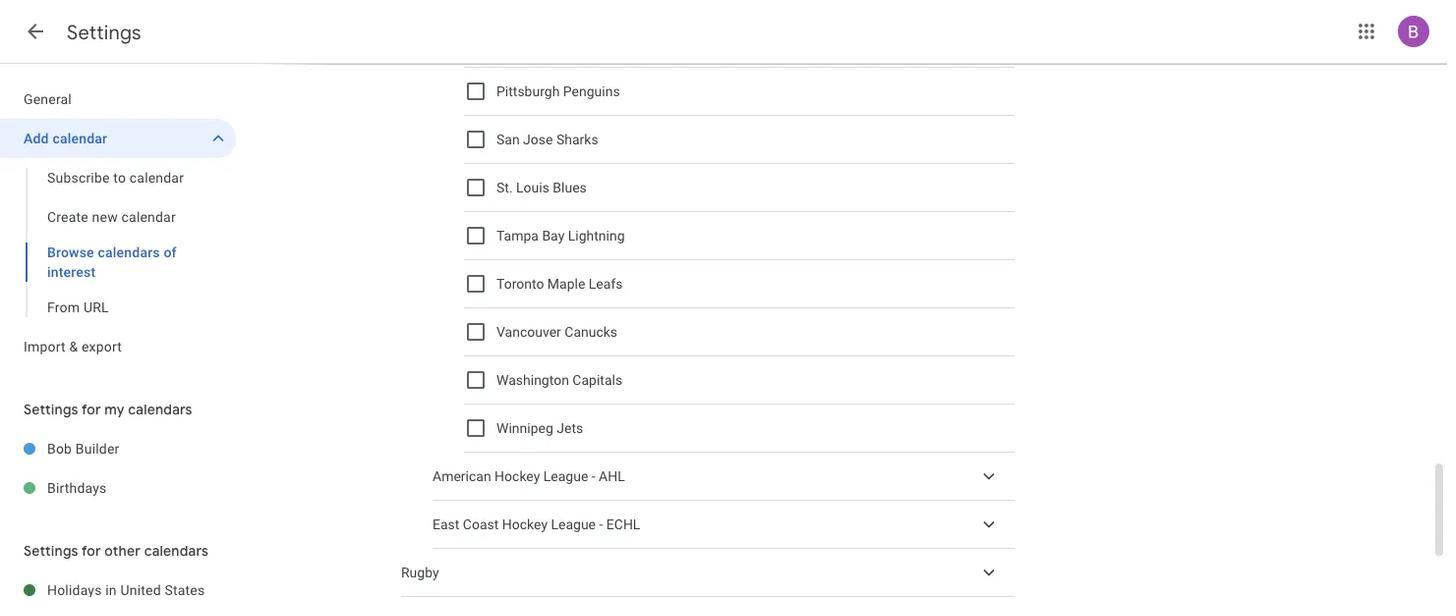 Task type: describe. For each thing, give the bounding box(es) containing it.
calendar inside tree item
[[53, 130, 107, 146]]

vancouver
[[496, 324, 561, 340]]

general
[[24, 91, 72, 107]]

subscribe
[[47, 170, 110, 186]]

tree containing general
[[0, 80, 236, 367]]

birthdays tree item
[[0, 469, 236, 508]]

export
[[82, 339, 122, 355]]

sharks
[[556, 131, 598, 148]]

settings for my calendars
[[24, 401, 192, 418]]

from url
[[47, 299, 109, 316]]

lightning
[[568, 228, 625, 244]]

toronto
[[496, 276, 544, 292]]

coast
[[463, 517, 499, 533]]

jose
[[523, 131, 553, 148]]

calendar for create new calendar
[[121, 209, 176, 225]]

pittsburgh
[[496, 83, 560, 100]]

create
[[47, 209, 88, 225]]

echl
[[606, 517, 640, 533]]

canucks
[[565, 324, 618, 340]]

east coast hockey league - echl
[[433, 517, 640, 533]]

birthdays
[[47, 480, 107, 496]]

maple
[[547, 276, 585, 292]]

calendars inside 'browse calendars of interest'
[[98, 244, 160, 261]]

tampa bay lightning
[[496, 228, 625, 244]]

settings for settings for other calendars
[[24, 543, 78, 560]]

blues
[[553, 180, 587, 196]]

louis
[[516, 180, 549, 196]]

capitals
[[573, 372, 622, 389]]

url
[[83, 299, 109, 316]]

american hockey league - ahl
[[433, 469, 625, 485]]

browse
[[47, 244, 94, 261]]

bob builder tree item
[[0, 430, 236, 469]]

to
[[113, 170, 126, 186]]

rugby
[[401, 565, 439, 581]]

for for other
[[82, 543, 101, 560]]

bay
[[542, 228, 565, 244]]

settings for settings
[[67, 20, 141, 45]]

my
[[104, 401, 125, 418]]

settings for settings for my calendars
[[24, 401, 78, 418]]

leafs
[[589, 276, 623, 292]]

of
[[164, 244, 177, 261]]

holidays in united states tree item
[[0, 571, 236, 598]]

add calendar
[[24, 130, 107, 146]]

1 horizontal spatial -
[[599, 517, 603, 533]]

for for my
[[82, 401, 101, 418]]

browse calendars of interest
[[47, 244, 177, 280]]



Task type: locate. For each thing, give the bounding box(es) containing it.
-
[[592, 469, 595, 485], [599, 517, 603, 533]]

hockey
[[495, 469, 540, 485], [502, 517, 548, 533]]

american hockey league - ahl tree item
[[433, 453, 1015, 501]]

new
[[92, 209, 118, 225]]

penguins
[[563, 83, 620, 100]]

ahl
[[599, 469, 625, 485]]

import
[[24, 339, 66, 355]]

tampa
[[496, 228, 539, 244]]

from
[[47, 299, 80, 316]]

calendar right the to
[[130, 170, 184, 186]]

for
[[82, 401, 101, 418], [82, 543, 101, 560]]

0 vertical spatial league
[[543, 469, 588, 485]]

settings
[[67, 20, 141, 45], [24, 401, 78, 418], [24, 543, 78, 560]]

group containing subscribe to calendar
[[0, 158, 236, 327]]

0 vertical spatial -
[[592, 469, 595, 485]]

1 vertical spatial calendars
[[128, 401, 192, 418]]

1 vertical spatial hockey
[[502, 517, 548, 533]]

for left other
[[82, 543, 101, 560]]

0 vertical spatial for
[[82, 401, 101, 418]]

calendars for my
[[128, 401, 192, 418]]

calendar
[[53, 130, 107, 146], [130, 170, 184, 186], [121, 209, 176, 225]]

0 horizontal spatial -
[[592, 469, 595, 485]]

0 vertical spatial calendars
[[98, 244, 160, 261]]

interest
[[47, 264, 96, 280]]

import & export
[[24, 339, 122, 355]]

east coast hockey league - echl tree item
[[433, 501, 1015, 550]]

washington capitals
[[496, 372, 622, 389]]

2 vertical spatial calendar
[[121, 209, 176, 225]]

hockey down winnipeg
[[495, 469, 540, 485]]

calendar up of
[[121, 209, 176, 225]]

2 vertical spatial calendars
[[144, 543, 209, 560]]

0 vertical spatial settings
[[67, 20, 141, 45]]

calendars right other
[[144, 543, 209, 560]]

birthdays link
[[47, 469, 236, 508]]

- left ahl
[[592, 469, 595, 485]]

for left my
[[82, 401, 101, 418]]

st.
[[496, 180, 513, 196]]

settings down birthdays
[[24, 543, 78, 560]]

calendars for other
[[144, 543, 209, 560]]

&
[[69, 339, 78, 355]]

pittsburgh penguins
[[496, 83, 620, 100]]

hockey right coast
[[502, 517, 548, 533]]

1 vertical spatial league
[[551, 517, 596, 533]]

settings up the bob at the left bottom of the page
[[24, 401, 78, 418]]

1 for from the top
[[82, 401, 101, 418]]

0 vertical spatial hockey
[[495, 469, 540, 485]]

winnipeg jets
[[496, 421, 583, 437]]

1 vertical spatial -
[[599, 517, 603, 533]]

calendar for subscribe to calendar
[[130, 170, 184, 186]]

calendars
[[98, 244, 160, 261], [128, 401, 192, 418], [144, 543, 209, 560]]

0 vertical spatial calendar
[[53, 130, 107, 146]]

rugby tree item
[[401, 550, 1015, 598]]

settings for my calendars tree
[[0, 430, 236, 508]]

settings for other calendars
[[24, 543, 209, 560]]

builder
[[76, 441, 119, 457]]

create new calendar
[[47, 209, 176, 225]]

calendars right my
[[128, 401, 192, 418]]

east
[[433, 517, 459, 533]]

1 vertical spatial for
[[82, 543, 101, 560]]

subscribe to calendar
[[47, 170, 184, 186]]

settings right go back icon
[[67, 20, 141, 45]]

group
[[0, 158, 236, 327]]

st. louis blues
[[496, 180, 587, 196]]

other
[[104, 543, 141, 560]]

san jose sharks
[[496, 131, 598, 148]]

add
[[24, 130, 49, 146]]

go back image
[[24, 20, 47, 43]]

calendar up subscribe
[[53, 130, 107, 146]]

league left echl at the left bottom of the page
[[551, 517, 596, 533]]

san
[[496, 131, 520, 148]]

1 vertical spatial settings
[[24, 401, 78, 418]]

tree
[[0, 80, 236, 367]]

- left echl at the left bottom of the page
[[599, 517, 603, 533]]

jets
[[557, 421, 583, 437]]

vancouver canucks
[[496, 324, 618, 340]]

winnipeg
[[496, 421, 553, 437]]

2 for from the top
[[82, 543, 101, 560]]

settings heading
[[67, 20, 141, 45]]

bob builder
[[47, 441, 119, 457]]

american
[[433, 469, 491, 485]]

calendars down create new calendar
[[98, 244, 160, 261]]

1 vertical spatial calendar
[[130, 170, 184, 186]]

league left ahl
[[543, 469, 588, 485]]

add calendar tree item
[[0, 119, 236, 158]]

2 vertical spatial settings
[[24, 543, 78, 560]]

toronto maple leafs
[[496, 276, 623, 292]]

washington
[[496, 372, 569, 389]]

league
[[543, 469, 588, 485], [551, 517, 596, 533]]

bob
[[47, 441, 72, 457]]



Task type: vqa. For each thing, say whether or not it's contained in the screenshot.
grid containing 25
no



